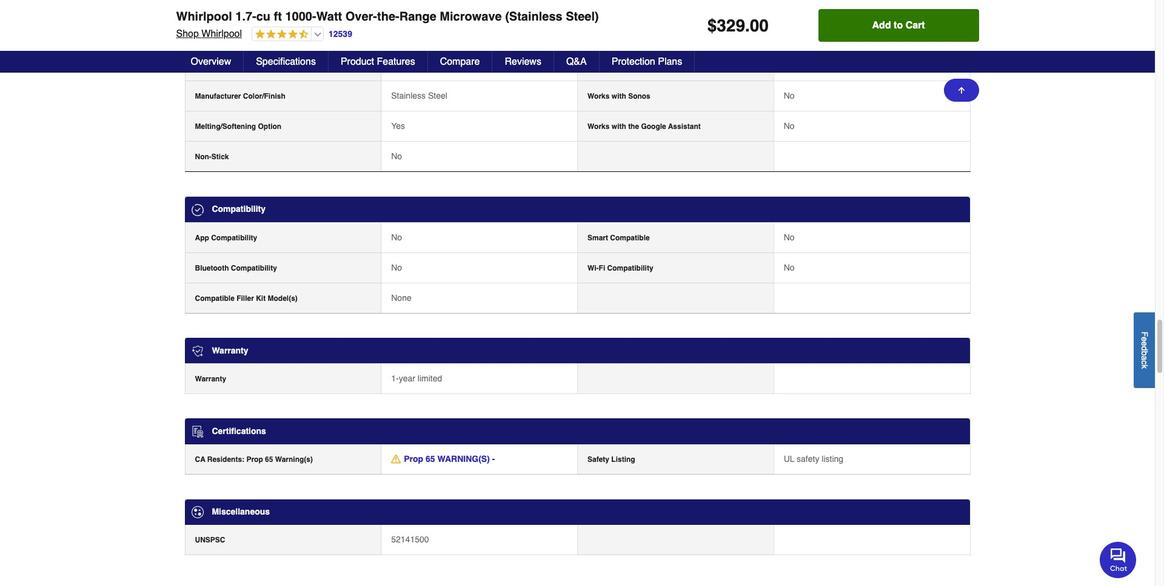 Task type: vqa. For each thing, say whether or not it's contained in the screenshot.
second Delivery from the right
no



Task type: locate. For each thing, give the bounding box(es) containing it.
prop
[[404, 455, 423, 465], [246, 456, 263, 465]]

with left the apple
[[612, 1, 626, 10]]

app
[[195, 234, 209, 242]]

compatibility
[[212, 205, 266, 214], [211, 234, 257, 242], [231, 264, 277, 273], [607, 264, 653, 273]]

menu
[[214, 1, 233, 10]]

e up 'b'
[[1140, 342, 1150, 347]]

no
[[391, 0, 402, 10], [391, 61, 402, 71], [784, 61, 795, 71], [784, 91, 795, 101], [784, 121, 795, 131], [391, 152, 402, 161], [391, 233, 402, 242], [784, 233, 795, 242], [391, 263, 402, 273], [784, 263, 795, 273]]

compatibility right fi
[[607, 264, 653, 273]]

sonos
[[628, 92, 651, 101]]

1 with from the top
[[612, 1, 626, 10]]

(stainless
[[505, 10, 563, 24]]

whirlpool up shop whirlpool at the left
[[176, 10, 232, 24]]

kids' menu option
[[195, 1, 259, 10]]

residents:
[[207, 456, 244, 465]]

00
[[750, 16, 769, 35]]

compatible
[[610, 234, 650, 242], [195, 294, 235, 303]]

whirlpool 1.7-cu ft 1000-watt over-the-range microwave (stainless steel)
[[176, 10, 599, 24]]

shop
[[176, 28, 199, 39]]

warranty down filler
[[212, 346, 248, 356]]

prop right prop65 warning icon
[[404, 455, 423, 465]]

plans
[[658, 56, 682, 67]]

protection
[[612, 56, 655, 67]]

option right menu
[[235, 1, 259, 10]]

compatibility up app compatibility
[[212, 205, 266, 214]]

$
[[707, 16, 717, 35]]

yes
[[391, 121, 405, 131]]

$ 329 . 00
[[707, 16, 769, 35]]

profile
[[212, 62, 234, 71]]

q&a
[[566, 56, 587, 67]]

prop right residents:
[[246, 456, 263, 465]]

the-
[[377, 10, 399, 24]]

4 works from the top
[[588, 123, 610, 131]]

specifications
[[256, 56, 316, 67]]

1 e from the top
[[1140, 337, 1150, 342]]

with up works with sonos
[[612, 62, 626, 71]]

specifications button
[[244, 51, 329, 73]]

ul safety listing
[[784, 455, 843, 465]]

unspsc
[[195, 537, 225, 545]]

warranty up certifications
[[195, 375, 226, 384]]

product
[[341, 56, 374, 67]]

f e e d b a c k
[[1140, 332, 1150, 369]]

q&a button
[[554, 51, 600, 73]]

works with apple homekit
[[588, 1, 680, 10]]

3 with from the top
[[612, 92, 626, 101]]

e up d
[[1140, 337, 1150, 342]]

compatibility up bluetooth compatibility
[[211, 234, 257, 242]]

steel)
[[566, 10, 599, 24]]

1.7-
[[235, 10, 256, 24]]

1 works from the top
[[588, 1, 610, 10]]

with for the
[[612, 123, 626, 131]]

add to cart button
[[818, 9, 979, 42]]

0 vertical spatial whirlpool
[[176, 10, 232, 24]]

works left the apple
[[588, 1, 610, 10]]

1 horizontal spatial compatible
[[610, 234, 650, 242]]

chat invite button image
[[1100, 542, 1137, 579]]

color/finish
[[243, 92, 286, 101]]

1 horizontal spatial prop
[[404, 455, 423, 465]]

compatible up the wi-fi compatibility
[[610, 234, 650, 242]]

cu
[[256, 10, 270, 24]]

d
[[1140, 347, 1150, 351]]

smart compatible
[[588, 234, 650, 242]]

with
[[612, 1, 626, 10], [612, 62, 626, 71], [612, 92, 626, 101], [612, 123, 626, 131]]

bluetooth
[[195, 264, 229, 273]]

2 with from the top
[[612, 62, 626, 71]]

1 vertical spatial compatible
[[195, 294, 235, 303]]

compatible down bluetooth
[[195, 294, 235, 303]]

option down the color/finish
[[258, 123, 281, 131]]

compare button
[[428, 51, 493, 73]]

0 vertical spatial warranty
[[212, 346, 248, 356]]

warning(s)
[[275, 456, 313, 465]]

option
[[235, 1, 259, 10], [258, 123, 281, 131]]

4 with from the top
[[612, 123, 626, 131]]

add to cart
[[872, 20, 925, 31]]

works left sonos
[[588, 92, 610, 101]]

works right q&a
[[588, 62, 610, 71]]

works left the
[[588, 123, 610, 131]]

3 works from the top
[[588, 92, 610, 101]]

lowe's exclusive
[[195, 32, 255, 40]]

manufacturer
[[195, 92, 241, 101]]

works for works with smartthings
[[588, 62, 610, 71]]

product features button
[[329, 51, 428, 73]]

0 horizontal spatial compatible
[[195, 294, 235, 303]]

fi
[[599, 264, 605, 273]]

2 works from the top
[[588, 62, 610, 71]]

compatible filler kit model(s)
[[195, 294, 298, 303]]

model(s)
[[268, 294, 298, 303]]

app compatibility
[[195, 234, 257, 242]]

with for sonos
[[612, 92, 626, 101]]

homekit
[[650, 1, 680, 10]]

.
[[745, 16, 750, 35]]

works with sonos
[[588, 92, 651, 101]]

1000-
[[285, 10, 316, 24]]

52141500
[[391, 536, 429, 545]]

protection plans
[[612, 56, 682, 67]]

bluetooth compatibility
[[195, 264, 277, 273]]

safety
[[588, 456, 609, 465]]

with left the
[[612, 123, 626, 131]]

range
[[399, 10, 436, 24]]

1-
[[391, 374, 399, 384]]

filler
[[237, 294, 254, 303]]

65
[[426, 455, 435, 465], [265, 456, 273, 465]]

non-stick
[[195, 153, 229, 161]]

whirlpool down menu
[[202, 28, 242, 39]]

add
[[872, 20, 891, 31]]

with left sonos
[[612, 92, 626, 101]]



Task type: describe. For each thing, give the bounding box(es) containing it.
b
[[1140, 351, 1150, 356]]

2 e from the top
[[1140, 342, 1150, 347]]

329
[[717, 16, 745, 35]]

over-
[[345, 10, 377, 24]]

works with smartthings
[[588, 62, 673, 71]]

works with the google assistant
[[588, 123, 701, 131]]

ul
[[784, 455, 795, 465]]

prop65 warning image
[[391, 455, 401, 465]]

reviews button
[[493, 51, 554, 73]]

protection plans button
[[600, 51, 695, 73]]

0 horizontal spatial 65
[[265, 456, 273, 465]]

reviews
[[505, 56, 541, 67]]

the
[[628, 123, 639, 131]]

k
[[1140, 365, 1150, 369]]

with for apple
[[612, 1, 626, 10]]

stick
[[212, 153, 229, 161]]

melting/softening option
[[195, 123, 281, 131]]

kids'
[[195, 1, 212, 10]]

-
[[492, 455, 495, 465]]

overview
[[191, 56, 231, 67]]

0 vertical spatial compatible
[[610, 234, 650, 242]]

works for works with the google assistant
[[588, 123, 610, 131]]

smartthings
[[628, 62, 673, 71]]

with for smartthings
[[612, 62, 626, 71]]

1 vertical spatial whirlpool
[[202, 28, 242, 39]]

to
[[894, 20, 903, 31]]

melting/softening
[[195, 123, 256, 131]]

prop 65 warning(s) -
[[404, 455, 495, 465]]

compatibility up the 'kit'
[[231, 264, 277, 273]]

low
[[195, 62, 210, 71]]

cart
[[906, 20, 925, 31]]

1 horizontal spatial 65
[[426, 455, 435, 465]]

0 horizontal spatial prop
[[246, 456, 263, 465]]

1 vertical spatial warranty
[[195, 375, 226, 384]]

a
[[1140, 356, 1150, 361]]

miscellaneous
[[212, 508, 270, 517]]

ft
[[274, 10, 282, 24]]

warning(s)
[[437, 455, 490, 465]]

works for works with sonos
[[588, 92, 610, 101]]

shop whirlpool
[[176, 28, 242, 39]]

certifications
[[212, 427, 266, 436]]

product features
[[341, 56, 415, 67]]

1 vertical spatial option
[[258, 123, 281, 131]]

f e e d b a c k button
[[1134, 313, 1155, 388]]

google
[[641, 123, 666, 131]]

wi-fi compatibility
[[588, 264, 653, 273]]

ca
[[195, 456, 205, 465]]

non-
[[195, 153, 212, 161]]

lowe's
[[195, 32, 219, 40]]

wi-
[[588, 264, 599, 273]]

stainless steel
[[391, 91, 447, 101]]

exclusive
[[221, 32, 255, 40]]

prop 65 warning(s) - link
[[391, 454, 495, 466]]

overview button
[[179, 51, 244, 73]]

0 vertical spatial option
[[235, 1, 259, 10]]

low profile
[[195, 62, 234, 71]]

c
[[1140, 361, 1150, 365]]

safety
[[797, 455, 819, 465]]

microwave
[[440, 10, 502, 24]]

works for works with apple homekit
[[588, 1, 610, 10]]

12539
[[329, 29, 352, 39]]

4.5 stars image
[[252, 29, 309, 41]]

arrow up image
[[957, 85, 966, 95]]

smart
[[588, 234, 608, 242]]

apple
[[628, 1, 648, 10]]

safety listing
[[588, 456, 635, 465]]

assistant
[[668, 123, 701, 131]]

listing
[[611, 456, 635, 465]]

features
[[377, 56, 415, 67]]

manufacturer color/finish
[[195, 92, 286, 101]]

listing
[[822, 455, 843, 465]]

steel
[[428, 91, 447, 101]]

f
[[1140, 332, 1150, 337]]

1-year limited
[[391, 374, 442, 384]]

kit
[[256, 294, 266, 303]]

year
[[399, 374, 415, 384]]

compare
[[440, 56, 480, 67]]



